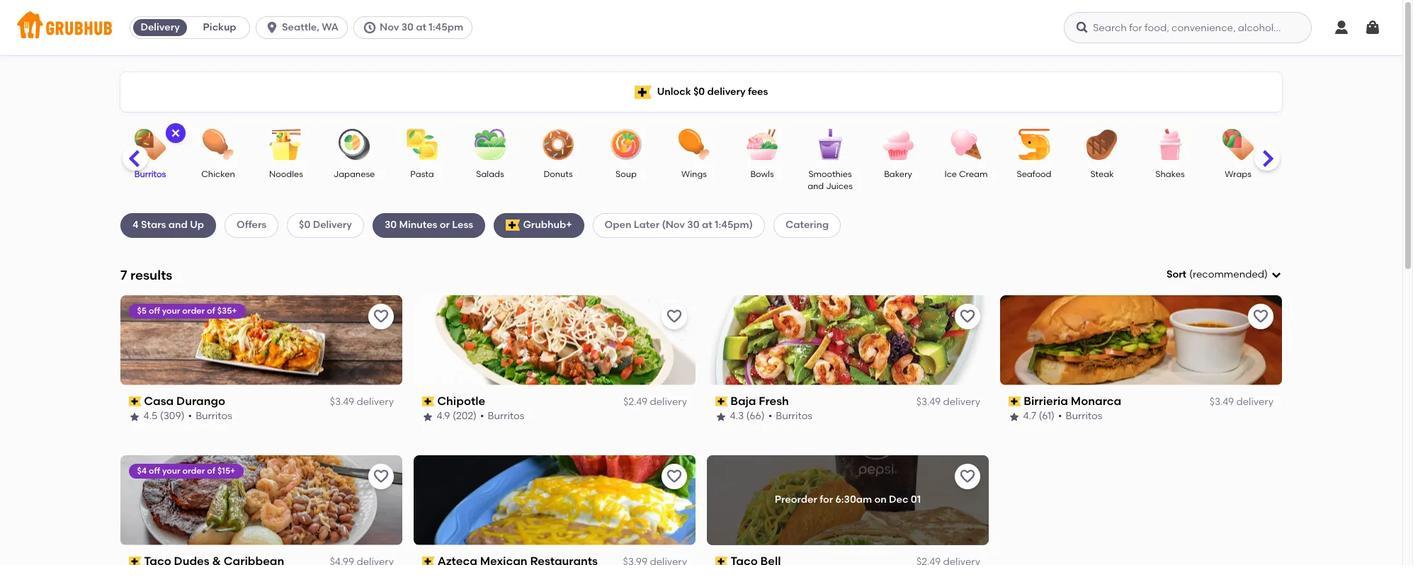Task type: describe. For each thing, give the bounding box(es) containing it.
subscription pass image for baja fresh
[[716, 397, 728, 407]]

sort
[[1167, 269, 1187, 281]]

donuts
[[544, 169, 573, 179]]

1 horizontal spatial delivery
[[313, 219, 352, 231]]

shakes
[[1156, 169, 1185, 179]]

wraps image
[[1214, 129, 1263, 160]]

svg image inside nov 30 at 1:45pm button
[[363, 21, 377, 35]]

baja fresh
[[731, 394, 789, 408]]

star icon image for casa durango
[[129, 411, 140, 423]]

noodles
[[269, 169, 303, 179]]

• burritos for chipotle
[[481, 410, 525, 423]]

burritos for birrieria monarca
[[1066, 410, 1103, 423]]

recommended
[[1193, 269, 1265, 281]]

$3.49 delivery for baja fresh
[[917, 396, 981, 408]]

vegetarian image
[[1282, 129, 1331, 160]]

later
[[634, 219, 660, 231]]

ice
[[945, 169, 957, 179]]

delivery for casa durango
[[357, 396, 394, 408]]

casa durango
[[144, 394, 226, 408]]

sort ( recommended )
[[1167, 269, 1268, 281]]

1 vertical spatial $0
[[299, 219, 311, 231]]

7 results
[[120, 267, 172, 283]]

burritos down 'burritos' image
[[134, 169, 166, 179]]

subscription pass image for taco dudes & caribbean logo
[[129, 557, 141, 565]]

wraps
[[1225, 169, 1252, 179]]

$4 off your order of $15+
[[137, 466, 236, 476]]

$4
[[137, 466, 147, 476]]

$3.49 delivery for casa durango
[[330, 396, 394, 408]]

birrieria monarca logo image
[[1000, 295, 1282, 385]]

open later (nov 30 at 1:45pm)
[[605, 219, 753, 231]]

and inside smoothies and juices
[[808, 182, 824, 192]]

off for $5
[[149, 306, 160, 316]]

smoothies
[[809, 169, 852, 179]]

$2.49
[[623, 396, 648, 408]]

pasta
[[410, 169, 434, 179]]

on
[[875, 494, 887, 506]]

30 inside button
[[401, 21, 414, 33]]

wings image
[[669, 129, 719, 160]]

4.9 (202)
[[437, 410, 477, 423]]

catering
[[786, 219, 829, 231]]

wa
[[322, 21, 339, 33]]

• burritos for birrieria monarca
[[1059, 410, 1103, 423]]

delivery inside button
[[141, 21, 180, 33]]

preorder
[[775, 494, 817, 506]]

(202)
[[453, 410, 477, 423]]

(nov
[[662, 219, 685, 231]]

order for $35+
[[183, 306, 205, 316]]

seafood
[[1017, 169, 1052, 179]]

$15+
[[218, 466, 236, 476]]

30 minutes or less
[[385, 219, 473, 231]]

steak image
[[1078, 129, 1127, 160]]

(61)
[[1039, 410, 1055, 423]]

at inside nov 30 at 1:45pm button
[[416, 21, 426, 33]]

chipotle
[[438, 394, 486, 408]]

pickup button
[[190, 16, 249, 39]]

$2.49 delivery
[[623, 396, 687, 408]]

(
[[1190, 269, 1193, 281]]

open
[[605, 219, 632, 231]]

delivery for birrieria monarca
[[1237, 396, 1274, 408]]

bakery
[[884, 169, 912, 179]]

soup image
[[601, 129, 651, 160]]

your for $4
[[163, 466, 181, 476]]

7
[[120, 267, 127, 283]]

save this restaurant image for birrieria monarca
[[1253, 308, 1270, 325]]

2 horizontal spatial svg image
[[1271, 269, 1282, 281]]

donuts image
[[533, 129, 583, 160]]

smoothies and juices image
[[806, 129, 855, 160]]

smoothies and juices
[[808, 169, 853, 192]]

4.3
[[730, 410, 744, 423]]

cream
[[959, 169, 988, 179]]

off for $4
[[149, 466, 161, 476]]

japanese image
[[329, 129, 379, 160]]

casa durango logo image
[[120, 295, 402, 385]]

main navigation navigation
[[0, 0, 1403, 55]]

seafood image
[[1010, 129, 1059, 160]]

subscription pass image for 'azteca mexican restaurants logo'
[[422, 557, 435, 565]]

steak
[[1091, 169, 1114, 179]]

• burritos for baja fresh
[[769, 410, 813, 423]]

(66)
[[747, 410, 765, 423]]

noodles image
[[261, 129, 311, 160]]

2 horizontal spatial 30
[[687, 219, 700, 231]]

$5 off your order of $35+
[[137, 306, 237, 316]]

for
[[820, 494, 833, 506]]

unlock
[[657, 86, 691, 98]]

$5
[[137, 306, 147, 316]]

delivery for chipotle
[[650, 396, 687, 408]]

grubhub+
[[523, 219, 572, 231]]

1 horizontal spatial svg image
[[1075, 21, 1090, 35]]

save this restaurant image for baja fresh
[[959, 308, 976, 325]]

star icon image for baja fresh
[[716, 411, 727, 423]]

$3.49 for monarca
[[1210, 396, 1234, 408]]

$3.49 for fresh
[[917, 396, 941, 408]]

4 stars and up
[[132, 219, 204, 231]]

nov
[[380, 21, 399, 33]]

grubhub plus flag logo image for grubhub+
[[506, 220, 520, 231]]

$35+
[[218, 306, 237, 316]]

none field containing sort
[[1167, 268, 1282, 282]]

or
[[440, 219, 450, 231]]

delivery button
[[130, 16, 190, 39]]

4.5 (309)
[[144, 410, 185, 423]]

juices
[[826, 182, 853, 192]]

$3.49 for durango
[[330, 396, 354, 408]]

nov 30 at 1:45pm button
[[353, 16, 478, 39]]

durango
[[177, 394, 226, 408]]

1:45pm)
[[715, 219, 753, 231]]

burritos for baja fresh
[[776, 410, 813, 423]]



Task type: locate. For each thing, give the bounding box(es) containing it.
of left $15+
[[207, 466, 216, 476]]

off right $4
[[149, 466, 161, 476]]

None field
[[1167, 268, 1282, 282]]

• burritos right (202)
[[481, 410, 525, 423]]

4.5
[[144, 410, 158, 423]]

bakery image
[[874, 129, 923, 160]]

3 $3.49 delivery from the left
[[1210, 396, 1274, 408]]

save this restaurant button
[[368, 304, 394, 329], [662, 304, 687, 329], [955, 304, 981, 329], [1248, 304, 1274, 329], [368, 464, 394, 489], [662, 464, 687, 489], [955, 464, 981, 489]]

subscription pass image left baja
[[716, 397, 728, 407]]

• for baja fresh
[[769, 410, 773, 423]]

$3.49 delivery
[[330, 396, 394, 408], [917, 396, 981, 408], [1210, 396, 1274, 408]]

1 star icon image from the left
[[129, 411, 140, 423]]

offers
[[237, 219, 266, 231]]

delivery for baja fresh
[[943, 396, 981, 408]]

0 vertical spatial grubhub plus flag logo image
[[635, 85, 652, 99]]

burritos
[[134, 169, 166, 179], [196, 410, 233, 423], [488, 410, 525, 423], [776, 410, 813, 423], [1066, 410, 1103, 423]]

subscription pass image for chipotle
[[422, 397, 435, 407]]

salads image
[[465, 129, 515, 160]]

and
[[808, 182, 824, 192], [168, 219, 188, 231]]

burritos down the birrieria monarca
[[1066, 410, 1103, 423]]

1 horizontal spatial 30
[[401, 21, 414, 33]]

ice cream image
[[942, 129, 991, 160]]

star icon image left 4.9
[[422, 411, 434, 423]]

30 right nov at the left top of page
[[401, 21, 414, 33]]

1 vertical spatial of
[[207, 466, 216, 476]]

dec
[[889, 494, 909, 506]]

subscription pass image left casa
[[129, 397, 141, 407]]

and down the smoothies on the right of the page
[[808, 182, 824, 192]]

soup
[[616, 169, 637, 179]]

1 your from the top
[[162, 306, 181, 316]]

of
[[207, 306, 216, 316], [207, 466, 216, 476]]

birrieria
[[1024, 394, 1069, 408]]

(309)
[[160, 410, 185, 423]]

subscription pass image for casa durango
[[129, 397, 141, 407]]

0 horizontal spatial at
[[416, 21, 426, 33]]

0 vertical spatial $0
[[694, 86, 705, 98]]

delivery
[[141, 21, 180, 33], [313, 219, 352, 231]]

0 horizontal spatial svg image
[[265, 21, 279, 35]]

at
[[416, 21, 426, 33], [702, 219, 712, 231]]

1 horizontal spatial $3.49
[[917, 396, 941, 408]]

• burritos down fresh
[[769, 410, 813, 423]]

stars
[[141, 219, 166, 231]]

pasta image
[[397, 129, 447, 160]]

at left the 1:45pm)
[[702, 219, 712, 231]]

shakes image
[[1146, 129, 1195, 160]]

your right $5
[[162, 306, 181, 316]]

1 horizontal spatial at
[[702, 219, 712, 231]]

1 horizontal spatial save this restaurant image
[[959, 308, 976, 325]]

less
[[452, 219, 473, 231]]

• down casa durango
[[189, 410, 192, 423]]

up
[[190, 219, 204, 231]]

grubhub plus flag logo image left unlock
[[635, 85, 652, 99]]

0 vertical spatial off
[[149, 306, 160, 316]]

chipotle logo image
[[414, 295, 696, 385]]

6:30am
[[836, 494, 872, 506]]

0 horizontal spatial delivery
[[141, 21, 180, 33]]

star icon image left 4.7
[[1009, 411, 1020, 423]]

3 subscription pass image from the left
[[716, 397, 728, 407]]

0 vertical spatial at
[[416, 21, 426, 33]]

0 horizontal spatial $3.49 delivery
[[330, 396, 394, 408]]

3 subscription pass image from the left
[[716, 557, 728, 565]]

fees
[[748, 86, 768, 98]]

4 • burritos from the left
[[1059, 410, 1103, 423]]

Search for food, convenience, alcohol... search field
[[1064, 12, 1312, 43]]

2 horizontal spatial save this restaurant image
[[1253, 308, 1270, 325]]

fresh
[[759, 394, 789, 408]]

nov 30 at 1:45pm
[[380, 21, 463, 33]]

taco dudes & caribbean logo image
[[120, 455, 402, 545]]

• right (66)
[[769, 410, 773, 423]]

2 horizontal spatial $3.49 delivery
[[1210, 396, 1274, 408]]

2 $3.49 delivery from the left
[[917, 396, 981, 408]]

grubhub plus flag logo image
[[635, 85, 652, 99], [506, 220, 520, 231]]

wings
[[682, 169, 707, 179]]

1 $3.49 delivery from the left
[[330, 396, 394, 408]]

of left '$35+'
[[207, 306, 216, 316]]

0 vertical spatial of
[[207, 306, 216, 316]]

svg image
[[265, 21, 279, 35], [1075, 21, 1090, 35], [1271, 269, 1282, 281]]

1 horizontal spatial $3.49 delivery
[[917, 396, 981, 408]]

1 vertical spatial at
[[702, 219, 712, 231]]

results
[[130, 267, 172, 283]]

0 horizontal spatial and
[[168, 219, 188, 231]]

and left up
[[168, 219, 188, 231]]

1 horizontal spatial grubhub plus flag logo image
[[635, 85, 652, 99]]

4.7
[[1024, 410, 1037, 423]]

• for birrieria monarca
[[1059, 410, 1063, 423]]

star icon image left 4.3
[[716, 411, 727, 423]]

off right $5
[[149, 306, 160, 316]]

grubhub plus flag logo image left grubhub+
[[506, 220, 520, 231]]

subscription pass image
[[129, 557, 141, 565], [422, 557, 435, 565], [716, 557, 728, 565]]

salads
[[476, 169, 504, 179]]

order
[[183, 306, 205, 316], [183, 466, 205, 476]]

subscription pass image for birrieria monarca
[[1009, 397, 1021, 407]]

3 $3.49 from the left
[[1210, 396, 1234, 408]]

30 left minutes at the left
[[385, 219, 397, 231]]

0 vertical spatial order
[[183, 306, 205, 316]]

• for casa durango
[[189, 410, 192, 423]]

svg image inside "seattle, wa" button
[[265, 21, 279, 35]]

2 your from the top
[[163, 466, 181, 476]]

1 • from the left
[[189, 410, 192, 423]]

baja
[[731, 394, 757, 408]]

1 subscription pass image from the left
[[129, 557, 141, 565]]

•
[[189, 410, 192, 423], [481, 410, 485, 423], [769, 410, 773, 423], [1059, 410, 1063, 423]]

star icon image
[[129, 411, 140, 423], [422, 411, 434, 423], [716, 411, 727, 423], [1009, 411, 1020, 423]]

at left 1:45pm
[[416, 21, 426, 33]]

4.3 (66)
[[730, 410, 765, 423]]

1 horizontal spatial and
[[808, 182, 824, 192]]

order left $15+
[[183, 466, 205, 476]]

• right (61)
[[1059, 410, 1063, 423]]

• right (202)
[[481, 410, 485, 423]]

1 vertical spatial delivery
[[313, 219, 352, 231]]

star icon image for birrieria monarca
[[1009, 411, 1020, 423]]

0 horizontal spatial save this restaurant image
[[373, 468, 390, 485]]

grubhub plus flag logo image for unlock $0 delivery fees
[[635, 85, 652, 99]]

$3.49 delivery for birrieria monarca
[[1210, 396, 1274, 408]]

seattle, wa button
[[256, 16, 353, 39]]

burritos down durango
[[196, 410, 233, 423]]

save this restaurant image
[[959, 308, 976, 325], [1253, 308, 1270, 325], [373, 468, 390, 485]]

bowls
[[751, 169, 774, 179]]

2 horizontal spatial $3.49
[[1210, 396, 1234, 408]]

1 off from the top
[[149, 306, 160, 316]]

$0 right unlock
[[694, 86, 705, 98]]

chicken image
[[193, 129, 243, 160]]

casa
[[144, 394, 174, 408]]

1:45pm
[[429, 21, 463, 33]]

$3.49
[[330, 396, 354, 408], [917, 396, 941, 408], [1210, 396, 1234, 408]]

burritos for chipotle
[[488, 410, 525, 423]]

delivery
[[707, 86, 746, 98], [357, 396, 394, 408], [650, 396, 687, 408], [943, 396, 981, 408], [1237, 396, 1274, 408]]

1 subscription pass image from the left
[[129, 397, 141, 407]]

chicken
[[201, 169, 235, 179]]

30 right (nov
[[687, 219, 700, 231]]

4
[[132, 219, 139, 231]]

3 • burritos from the left
[[769, 410, 813, 423]]

your for $5
[[162, 306, 181, 316]]

2 off from the top
[[149, 466, 161, 476]]

birrieria monarca
[[1024, 394, 1122, 408]]

japanese
[[333, 169, 375, 179]]

• burritos for casa durango
[[189, 410, 233, 423]]

delivery down japanese
[[313, 219, 352, 231]]

2 horizontal spatial subscription pass image
[[716, 557, 728, 565]]

0 vertical spatial your
[[162, 306, 181, 316]]

$0 right offers
[[299, 219, 311, 231]]

4 • from the left
[[1059, 410, 1063, 423]]

subscription pass image left birrieria
[[1009, 397, 1021, 407]]

monarca
[[1071, 394, 1122, 408]]

pickup
[[203, 21, 236, 33]]

1 $3.49 from the left
[[330, 396, 354, 408]]

subscription pass image
[[129, 397, 141, 407], [422, 397, 435, 407], [716, 397, 728, 407], [1009, 397, 1021, 407]]

1 vertical spatial and
[[168, 219, 188, 231]]

0 horizontal spatial $3.49
[[330, 396, 354, 408]]

0 horizontal spatial subscription pass image
[[129, 557, 141, 565]]

svg image
[[1333, 19, 1350, 36], [1364, 19, 1381, 36], [363, 21, 377, 35], [170, 128, 181, 139]]

2 • from the left
[[481, 410, 485, 423]]

4.9
[[437, 410, 451, 423]]

01
[[911, 494, 921, 506]]

unlock $0 delivery fees
[[657, 86, 768, 98]]

azteca mexican restaurants logo image
[[414, 455, 696, 545]]

2 • burritos from the left
[[481, 410, 525, 423]]

burritos image
[[125, 129, 175, 160]]

your right $4
[[163, 466, 181, 476]]

1 vertical spatial off
[[149, 466, 161, 476]]

burritos for casa durango
[[196, 410, 233, 423]]

star icon image for chipotle
[[422, 411, 434, 423]]

seattle,
[[282, 21, 319, 33]]

4 subscription pass image from the left
[[1009, 397, 1021, 407]]

1 vertical spatial your
[[163, 466, 181, 476]]

$0
[[694, 86, 705, 98], [299, 219, 311, 231]]

0 horizontal spatial $0
[[299, 219, 311, 231]]

2 of from the top
[[207, 466, 216, 476]]

preorder for 6:30am on dec 01
[[775, 494, 921, 506]]

star icon image left 4.5
[[129, 411, 140, 423]]

• burritos down durango
[[189, 410, 233, 423]]

3 • from the left
[[769, 410, 773, 423]]

0 horizontal spatial 30
[[385, 219, 397, 231]]

seattle, wa
[[282, 21, 339, 33]]

1 vertical spatial order
[[183, 466, 205, 476]]

0 horizontal spatial grubhub plus flag logo image
[[506, 220, 520, 231]]

bowls image
[[738, 129, 787, 160]]

• for chipotle
[[481, 410, 485, 423]]

burritos right (202)
[[488, 410, 525, 423]]

minutes
[[399, 219, 437, 231]]

$0 delivery
[[299, 219, 352, 231]]

delivery left pickup
[[141, 21, 180, 33]]

4 star icon image from the left
[[1009, 411, 1020, 423]]

order for $15+
[[183, 466, 205, 476]]

3 star icon image from the left
[[716, 411, 727, 423]]

2 $3.49 from the left
[[917, 396, 941, 408]]

• burritos down the birrieria monarca
[[1059, 410, 1103, 423]]

2 subscription pass image from the left
[[422, 557, 435, 565]]

1 of from the top
[[207, 306, 216, 316]]

4.7 (61)
[[1024, 410, 1055, 423]]

burritos down fresh
[[776, 410, 813, 423]]

order left '$35+'
[[183, 306, 205, 316]]

• burritos
[[189, 410, 233, 423], [481, 410, 525, 423], [769, 410, 813, 423], [1059, 410, 1103, 423]]

0 vertical spatial delivery
[[141, 21, 180, 33]]

subscription pass image left chipotle
[[422, 397, 435, 407]]

2 subscription pass image from the left
[[422, 397, 435, 407]]

of for $35+
[[207, 306, 216, 316]]

1 horizontal spatial subscription pass image
[[422, 557, 435, 565]]

0 vertical spatial and
[[808, 182, 824, 192]]

1 • burritos from the left
[[189, 410, 233, 423]]

1 horizontal spatial $0
[[694, 86, 705, 98]]

1 vertical spatial grubhub plus flag logo image
[[506, 220, 520, 231]]

off
[[149, 306, 160, 316], [149, 466, 161, 476]]

2 star icon image from the left
[[422, 411, 434, 423]]

)
[[1265, 269, 1268, 281]]

save this restaurant image
[[373, 308, 390, 325], [666, 308, 683, 325], [666, 468, 683, 485], [959, 468, 976, 485]]

baja fresh logo image
[[707, 295, 989, 385]]

ice cream
[[945, 169, 988, 179]]

of for $15+
[[207, 466, 216, 476]]



Task type: vqa. For each thing, say whether or not it's contained in the screenshot.
"AZTECA MEXICAN RESTAURANTS LOGO" on the left bottom of the page
yes



